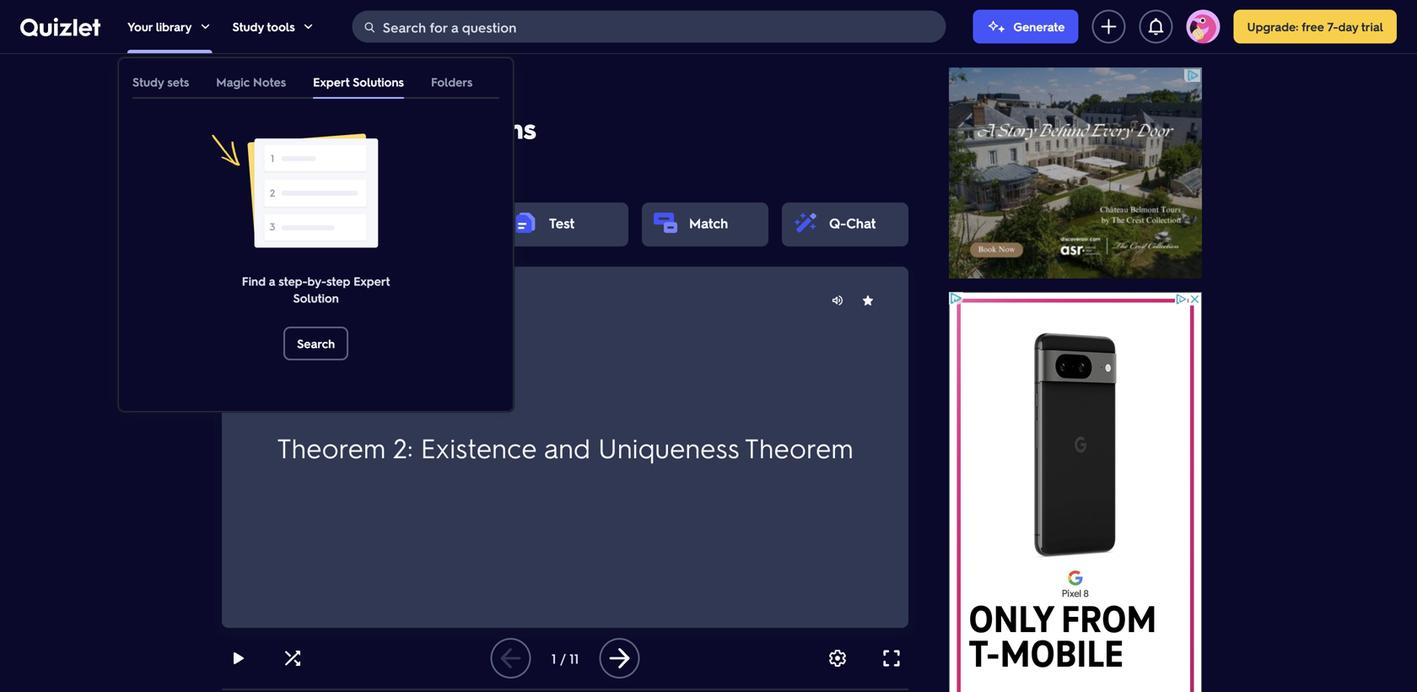 Task type: vqa. For each thing, say whether or not it's contained in the screenshot.
community
no



Task type: describe. For each thing, give the bounding box(es) containing it.
a inside find a step-by-step expert solution
[[269, 273, 275, 289]]

2 quizlet image from the top
[[20, 18, 100, 36]]

magic
[[216, 74, 250, 89]]

2:
[[393, 430, 413, 465]]

find
[[242, 273, 266, 289]]

library
[[156, 19, 192, 34]]

is,
[[654, 360, 670, 384]]

an
[[783, 360, 803, 384]]

solutions
[[353, 74, 404, 89]]

q-chat
[[830, 214, 876, 232]]

0 horizontal spatial of
[[374, 390, 391, 414]]

Search text field
[[383, 11, 941, 43]]

study sets
[[133, 74, 189, 89]]

your library
[[127, 19, 192, 34]]

step-
[[279, 273, 308, 289]]

caret down image
[[302, 20, 315, 33]]

your
[[127, 19, 153, 34]]

[0
[[790, 390, 807, 414]]

theorems
[[412, 111, 537, 146]]

with
[[256, 420, 290, 444]]

match
[[690, 214, 729, 232]]

sparkle image
[[987, 16, 1007, 37]]

expert inside find a step-by-step expert solution
[[354, 273, 390, 289]]

2 form from the left
[[745, 390, 785, 414]]

0 horizontal spatial matrix
[[357, 360, 409, 384]]

sound image
[[831, 294, 845, 307]]

the right row
[[713, 390, 740, 414]]

if up pivot
[[492, 330, 502, 354]]

math
[[222, 82, 250, 97]]

no expert solutions found in library image
[[190, 133, 443, 259]]

a right not
[[474, 360, 484, 384]]

recently
[[312, 160, 364, 178]]

test link
[[549, 214, 575, 232]]

sets
[[167, 74, 189, 89]]

linear for linear algebra
[[335, 82, 369, 97]]

1 quizlet image from the top
[[20, 17, 100, 36]]

the up 2:
[[396, 390, 423, 414]]

0 horizontal spatial is
[[385, 330, 397, 354]]

your library button
[[127, 0, 212, 53]]

tools
[[267, 19, 295, 34]]

linear for linear algebra theorems
[[222, 111, 298, 146]]

options image
[[828, 648, 848, 668]]

not
[[431, 360, 469, 384]]

row
[[654, 390, 686, 414]]

hint
[[309, 293, 329, 308]]

linear algebra theorems
[[222, 111, 537, 146]]

0
[[829, 390, 840, 414]]

pivot
[[489, 360, 531, 384]]

search image
[[363, 21, 377, 34]]

chat
[[847, 214, 876, 232]]

1 vertical spatial augmented
[[428, 390, 524, 414]]

the down sound icon
[[808, 330, 835, 354]]

that
[[617, 360, 649, 384]]

find a step-by-step expert solution
[[242, 273, 390, 306]]

2 theorem from the left
[[745, 430, 854, 465]]

1 vertical spatial and
[[690, 360, 722, 384]]

upgrade:
[[1248, 19, 1299, 34]]

7-
[[1328, 19, 1339, 34]]

-
[[604, 360, 612, 384]]

slash forward image for math
[[253, 83, 267, 96]]

upgrade: free 7-day trial button
[[1234, 10, 1398, 43]]

rightmost
[[632, 330, 713, 354]]

folders
[[431, 74, 473, 89]]

2 advertisement element from the top
[[949, 292, 1203, 692]]

folders tab
[[431, 65, 473, 99]]

0 vertical spatial augmented
[[256, 360, 352, 384]]

get a hint
[[276, 293, 329, 308]]

if left an
[[768, 360, 778, 384]]

nonzero.
[[312, 420, 386, 444]]

existence
[[421, 430, 537, 465]]

test
[[549, 214, 575, 232]]

trial
[[1362, 19, 1384, 34]]

Search field
[[353, 11, 946, 43]]

1 horizontal spatial column
[[718, 330, 780, 354]]

study tools
[[232, 19, 295, 34]]

the up -
[[600, 330, 627, 354]]

bell image
[[1147, 16, 1167, 37]]

search button
[[284, 327, 349, 360]]

2 vertical spatial and
[[544, 430, 591, 465]]

study for study sets
[[133, 74, 164, 89]]

fullscreen image
[[882, 648, 902, 668]]

1 advertisement element from the top
[[949, 68, 1203, 279]]

/
[[561, 649, 566, 667]]

solution
[[293, 290, 339, 306]]

algebra link
[[270, 81, 315, 98]]

play image
[[229, 648, 249, 668]]

1 vertical spatial is
[[414, 360, 426, 384]]

get
[[276, 293, 296, 308]]

match link
[[690, 214, 729, 232]]

1 theorem from the left
[[277, 430, 386, 465]]



Task type: locate. For each thing, give the bounding box(es) containing it.
profile picture image
[[1187, 10, 1221, 43]]

b]
[[845, 390, 863, 414]]

slash forward image for algebra
[[318, 83, 332, 96]]

linear algebra link
[[335, 81, 416, 98]]

augmented down search
[[256, 360, 352, 384]]

0 vertical spatial column
[[718, 330, 780, 354]]

form up the nonzero.
[[329, 390, 369, 414]]

2 horizontal spatial and
[[690, 360, 722, 384]]

2 slash forward image from the left
[[318, 83, 332, 96]]

math link
[[222, 81, 250, 98]]

1 horizontal spatial study
[[232, 19, 264, 34]]

step
[[327, 273, 350, 289]]

0 horizontal spatial form
[[329, 390, 369, 414]]

column left -
[[536, 360, 599, 384]]

1 vertical spatial advertisement element
[[949, 292, 1203, 692]]

slash forward image right math "link"
[[253, 83, 267, 96]]

studiers
[[258, 160, 308, 178]]

and
[[507, 330, 539, 354], [690, 360, 722, 384], [544, 430, 591, 465]]

study sets tab
[[133, 65, 189, 99]]

of up the nonzero.
[[374, 390, 391, 414]]

0 horizontal spatial theorem
[[277, 430, 386, 465]]

study inside button
[[232, 19, 264, 34]]

a
[[269, 273, 275, 289], [299, 293, 305, 308], [256, 330, 265, 354], [474, 360, 484, 384]]

magic notes
[[216, 74, 286, 89]]

upgrade: free 7-day trial
[[1248, 19, 1384, 34]]

and right is,
[[690, 360, 722, 384]]

has
[[586, 390, 615, 414]]

0 horizontal spatial augmented
[[256, 360, 352, 384]]

q-
[[830, 214, 847, 232]]

if right is,
[[675, 360, 685, 384]]

expert solutions tab
[[313, 65, 404, 99]]

1 / 11
[[552, 649, 579, 667]]

1 vertical spatial matrix
[[529, 390, 581, 414]]

1 horizontal spatial of
[[691, 390, 708, 414]]

...
[[812, 390, 824, 414]]

study left sets
[[133, 74, 164, 89]]

day
[[1339, 19, 1359, 34]]

0 vertical spatial advertisement element
[[949, 68, 1203, 279]]

linear
[[335, 82, 369, 97], [222, 111, 298, 146]]

algebra
[[270, 82, 315, 97], [371, 82, 416, 97], [304, 111, 406, 146]]

notes
[[253, 74, 286, 89]]

expert inside tab
[[313, 74, 350, 89]]

0 vertical spatial matrix
[[357, 360, 409, 384]]

advertisement element
[[949, 68, 1203, 279], [949, 292, 1203, 692]]

no
[[620, 390, 649, 414]]

matrix left has
[[529, 390, 581, 414]]

0 horizontal spatial column
[[536, 360, 599, 384]]

tab list
[[119, 65, 513, 99]]

1 horizontal spatial slash forward image
[[318, 83, 332, 96]]

0 horizontal spatial expert
[[313, 74, 350, 89]]

1 horizontal spatial is
[[414, 360, 426, 384]]

1 horizontal spatial form
[[745, 390, 785, 414]]

expert
[[313, 74, 350, 89], [354, 273, 390, 289]]

matrix down system at the left of the page
[[357, 360, 409, 384]]

slash forward image
[[253, 83, 267, 96], [318, 83, 332, 96]]

form left '[0' at bottom right
[[745, 390, 785, 414]]

algebra for linear algebra theorems
[[304, 111, 406, 146]]

is right system at the left of the page
[[385, 330, 397, 354]]

1 horizontal spatial theorem
[[745, 430, 854, 465]]

1 vertical spatial linear
[[222, 111, 298, 146]]

free
[[1302, 19, 1325, 34]]

0 vertical spatial expert
[[313, 74, 350, 89]]

1 form from the left
[[329, 390, 369, 414]]

0 vertical spatial and
[[507, 330, 539, 354]]

theorem down '[0' at bottom right
[[745, 430, 854, 465]]

1
[[552, 649, 556, 667]]

algebra for linear algebra
[[371, 82, 416, 97]]

1 vertical spatial study
[[133, 74, 164, 89]]

0 horizontal spatial and
[[507, 330, 539, 354]]

create image
[[1099, 16, 1120, 37]]

16
[[242, 160, 255, 178]]

1 horizontal spatial augmented
[[428, 390, 524, 414]]

study tools button
[[232, 0, 315, 53]]

a right find
[[269, 273, 275, 289]]

theorem down echelon
[[277, 430, 386, 465]]

matrix
[[357, 360, 409, 384], [529, 390, 581, 414]]

and down has
[[544, 430, 591, 465]]

flashcards
[[269, 214, 337, 232]]

generate
[[1014, 19, 1065, 34]]

of
[[785, 330, 803, 354], [374, 390, 391, 414], [691, 390, 708, 414]]

column
[[718, 330, 780, 354], [536, 360, 599, 384]]

0 horizontal spatial study
[[133, 74, 164, 89]]

a right get
[[299, 293, 305, 308]]

if up has
[[585, 330, 595, 354]]

tab list containing study sets
[[119, 65, 513, 99]]

slash forward image right algebra link
[[318, 83, 332, 96]]

q-chat link
[[830, 214, 876, 232]]

star filled image
[[379, 162, 393, 176], [862, 294, 875, 307], [862, 294, 875, 307]]

only
[[544, 330, 580, 354], [727, 360, 763, 384]]

theorem 2: existence and uniqueness theorem
[[277, 430, 854, 465]]

a left linear
[[256, 330, 265, 354]]

shuffle image
[[283, 648, 303, 668]]

None search field
[[352, 11, 946, 43]]

1 horizontal spatial matrix
[[529, 390, 581, 414]]

quizlet image
[[20, 17, 100, 36], [20, 18, 100, 36]]

augmented
[[256, 360, 352, 384], [428, 390, 524, 414]]

0 horizontal spatial only
[[544, 330, 580, 354]]

form
[[329, 390, 369, 414], [745, 390, 785, 414]]

linear algebra
[[335, 82, 416, 97]]

1 horizontal spatial expert
[[354, 273, 390, 289]]

is
[[385, 330, 397, 354], [414, 360, 426, 384]]

a linear system is consistent if and only if the rightmost column of the augmented matrix is not a pivot column - that is, if and only if an echelon form of the augmented matrix has no row of the form [0 ... 0 b] with b nonzero.
[[256, 330, 863, 444]]

linear
[[270, 330, 317, 354]]

generate button
[[973, 10, 1079, 43]]

1 slash forward image from the left
[[253, 83, 267, 96]]

1 vertical spatial expert
[[354, 273, 390, 289]]

1 horizontal spatial only
[[727, 360, 763, 384]]

echelon
[[256, 390, 324, 414]]

flashcards link
[[269, 214, 337, 232]]

0 horizontal spatial linear
[[222, 111, 298, 146]]

study left tools
[[232, 19, 264, 34]]

system
[[322, 330, 380, 354]]

16 studiers recently
[[242, 160, 364, 178]]

0 vertical spatial is
[[385, 330, 397, 354]]

of right row
[[691, 390, 708, 414]]

study inside tab
[[133, 74, 164, 89]]

study
[[232, 19, 264, 34], [133, 74, 164, 89]]

column right rightmost
[[718, 330, 780, 354]]

arrow right image
[[606, 645, 633, 672]]

by-
[[308, 273, 327, 289]]

consistent
[[402, 330, 487, 354]]

and up pivot
[[507, 330, 539, 354]]

1 vertical spatial column
[[536, 360, 599, 384]]

0 vertical spatial linear
[[335, 82, 369, 97]]

11
[[570, 649, 579, 667]]

2 horizontal spatial of
[[785, 330, 803, 354]]

arrow left image
[[498, 645, 525, 672]]

search
[[297, 336, 335, 351]]

uniqueness
[[598, 430, 740, 465]]

0 vertical spatial study
[[232, 19, 264, 34]]

caret down image
[[199, 20, 212, 33]]

1 horizontal spatial and
[[544, 430, 591, 465]]

theorem 2: existence and uniqueness theorem element
[[256, 314, 875, 581]]

0 horizontal spatial slash forward image
[[253, 83, 267, 96]]

if
[[492, 330, 502, 354], [585, 330, 595, 354], [675, 360, 685, 384], [768, 360, 778, 384]]

expert solutions
[[313, 74, 404, 89]]

1 vertical spatial only
[[727, 360, 763, 384]]

magic notes tab
[[216, 65, 286, 99]]

b
[[296, 420, 307, 444]]

0 vertical spatial only
[[544, 330, 580, 354]]

of up an
[[785, 330, 803, 354]]

study for study tools
[[232, 19, 264, 34]]

1 horizontal spatial linear
[[335, 82, 369, 97]]

theorem
[[277, 430, 386, 465], [745, 430, 854, 465]]

a linear system is consistent if and only if the rightmost column of the augmented matrix is not a pivot column - that is, if and only if an echelon form of the augmented matrix has no row of the form [0 ... 0 b] with b nonzero. 

if a linear system is consistent, then the solution set contains either (i) a unique solution, when there are no free variables, or (ii) infinitely many solutions, when there is at least one free variable. element
[[256, 314, 875, 581]]

augmented down not
[[428, 390, 524, 414]]

is left not
[[414, 360, 426, 384]]



